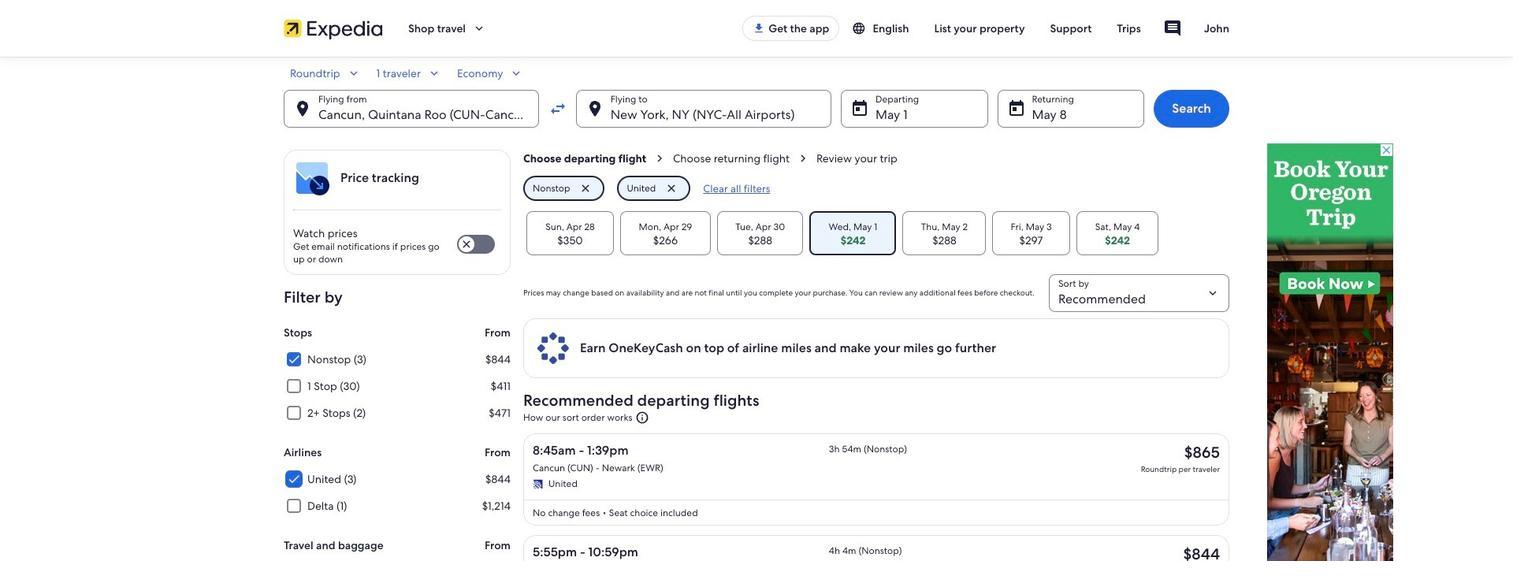 Task type: describe. For each thing, give the bounding box(es) containing it.
price tracking image
[[293, 159, 331, 197]]

expedia logo image
[[284, 17, 383, 39]]

download the app button image
[[753, 22, 766, 35]]

step 1 of 3. choose departing flight. current page, choose departing flight element
[[523, 151, 673, 166]]

3 small image from the left
[[510, 66, 524, 80]]



Task type: vqa. For each thing, say whether or not it's contained in the screenshot.
search box
yes



Task type: locate. For each thing, give the bounding box(es) containing it.
1 horizontal spatial small image
[[427, 66, 441, 80]]

communication center icon image
[[1163, 19, 1182, 38]]

theme default image
[[636, 411, 650, 425]]

None search field
[[284, 66, 1230, 128]]

tab list
[[523, 211, 1230, 255]]

small image
[[853, 21, 873, 35]]

swap origin and destination image
[[548, 99, 567, 118]]

one key blue tier image
[[536, 331, 571, 366]]

small image
[[347, 66, 361, 80], [427, 66, 441, 80], [510, 66, 524, 80]]

2 horizontal spatial small image
[[510, 66, 524, 80]]

0 horizontal spatial small image
[[347, 66, 361, 80]]

2 small image from the left
[[427, 66, 441, 80]]

list
[[523, 388, 1230, 561]]

trailing image
[[472, 21, 486, 35]]

1 small image from the left
[[347, 66, 361, 80]]

step 2 of 3. choose returning flight, choose returning flight element
[[673, 151, 817, 166]]



